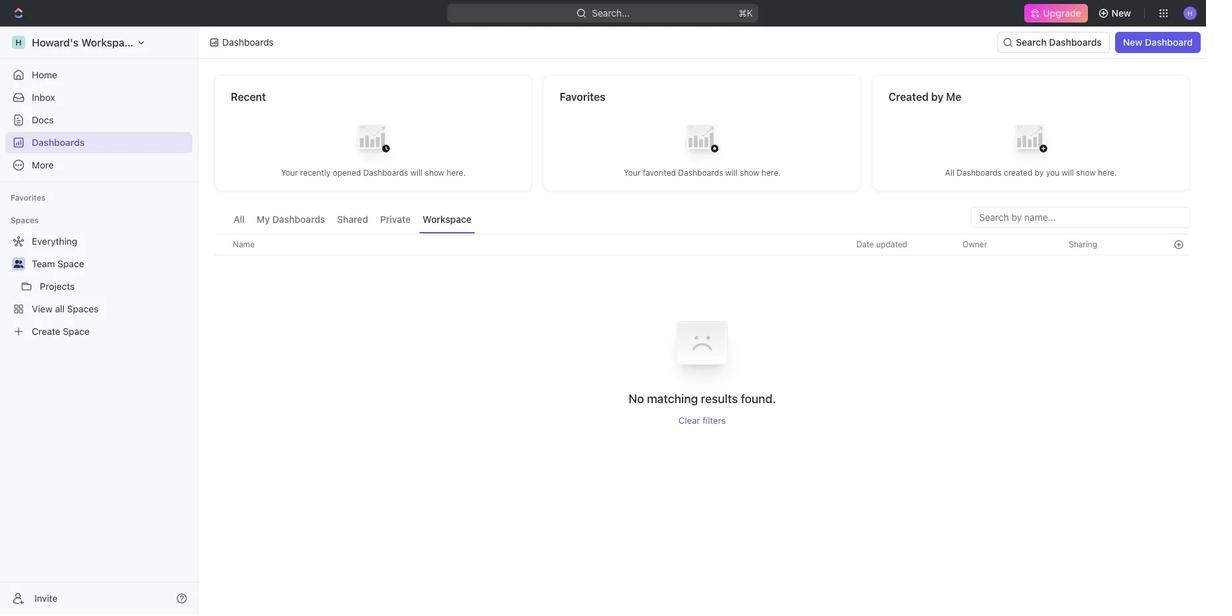 Task type: locate. For each thing, give the bounding box(es) containing it.
search dashboards
[[1016, 37, 1102, 48]]

dashboards inside button
[[1049, 37, 1102, 48]]

0 vertical spatial all
[[945, 168, 955, 178]]

3 show from the left
[[1077, 168, 1096, 178]]

0 horizontal spatial will
[[411, 168, 423, 178]]

2 will from the left
[[726, 168, 738, 178]]

everything
[[32, 236, 77, 247]]

by
[[932, 91, 944, 103], [1035, 168, 1044, 178]]

0 horizontal spatial h
[[15, 38, 22, 47]]

1 horizontal spatial here.
[[762, 168, 781, 178]]

dashboards down 'upgrade'
[[1049, 37, 1102, 48]]

tree inside sidebar navigation
[[5, 231, 192, 342]]

1 vertical spatial new
[[1124, 37, 1143, 48]]

Search by name... text field
[[980, 208, 1183, 228]]

dashboards down no recent dashboards image
[[363, 168, 408, 178]]

1 horizontal spatial all
[[945, 168, 955, 178]]

0 horizontal spatial all
[[234, 214, 245, 225]]

space down view all spaces
[[63, 326, 90, 337]]

2 horizontal spatial show
[[1077, 168, 1096, 178]]

here.
[[447, 168, 466, 178], [762, 168, 781, 178], [1098, 168, 1118, 178]]

view all spaces
[[32, 304, 99, 315]]

h inside sidebar navigation
[[15, 38, 22, 47]]

1 vertical spatial h
[[15, 38, 22, 47]]

space
[[57, 259, 84, 269], [63, 326, 90, 337]]

0 vertical spatial space
[[57, 259, 84, 269]]

0 vertical spatial favorites
[[560, 91, 606, 103]]

row
[[214, 234, 1191, 256]]

0 vertical spatial spaces
[[11, 216, 39, 225]]

shared button
[[334, 207, 372, 234]]

spaces right all
[[67, 304, 99, 315]]

your for recent
[[281, 168, 298, 178]]

0 horizontal spatial workspace
[[81, 36, 136, 49]]

all for all dashboards created by you will show here.
[[945, 168, 955, 178]]

2 horizontal spatial will
[[1062, 168, 1074, 178]]

favorited
[[643, 168, 676, 178]]

tree
[[5, 231, 192, 342]]

0 vertical spatial new
[[1112, 8, 1132, 19]]

new inside button
[[1112, 8, 1132, 19]]

by left me
[[932, 91, 944, 103]]

1 your from the left
[[281, 168, 298, 178]]

new
[[1112, 8, 1132, 19], [1124, 37, 1143, 48]]

dashboards up recent
[[222, 37, 274, 48]]

3 will from the left
[[1062, 168, 1074, 178]]

h left howard's
[[15, 38, 22, 47]]

home
[[32, 69, 57, 80]]

howard's workspace, , element
[[12, 36, 25, 49]]

your left favorited
[[624, 168, 641, 178]]

new up new dashboard
[[1112, 8, 1132, 19]]

private
[[380, 214, 411, 225]]

1 horizontal spatial workspace
[[423, 214, 472, 225]]

2 your from the left
[[624, 168, 641, 178]]

all
[[945, 168, 955, 178], [234, 214, 245, 225]]

spaces
[[11, 216, 39, 225], [67, 304, 99, 315]]

0 horizontal spatial show
[[425, 168, 445, 178]]

h up 'dashboard' on the right of page
[[1188, 9, 1193, 17]]

more
[[32, 160, 54, 171]]

no
[[629, 392, 644, 406]]

workspace
[[81, 36, 136, 49], [423, 214, 472, 225]]

space up projects
[[57, 259, 84, 269]]

workspace button
[[420, 207, 475, 234]]

0 horizontal spatial favorites
[[11, 193, 46, 202]]

h
[[1188, 9, 1193, 17], [15, 38, 22, 47]]

will down no favorited dashboards image
[[726, 168, 738, 178]]

row containing name
[[214, 234, 1191, 256]]

tab list
[[230, 207, 475, 234]]

workspace right private
[[423, 214, 472, 225]]

dashboards link
[[5, 132, 192, 153]]

created
[[889, 91, 929, 103]]

0 horizontal spatial here.
[[447, 168, 466, 178]]

created by me
[[889, 91, 962, 103]]

owner
[[963, 240, 988, 249]]

no matching results found. table
[[214, 234, 1191, 426]]

tree containing everything
[[5, 231, 192, 342]]

view all spaces link
[[5, 299, 190, 320]]

by left you on the right top of the page
[[1035, 168, 1044, 178]]

dashboards
[[222, 37, 274, 48], [1049, 37, 1102, 48], [32, 137, 85, 148], [363, 168, 408, 178], [679, 168, 724, 178], [957, 168, 1002, 178], [272, 214, 325, 225]]

2 horizontal spatial here.
[[1098, 168, 1118, 178]]

dashboards down no favorited dashboards image
[[679, 168, 724, 178]]

1 show from the left
[[425, 168, 445, 178]]

favorites
[[560, 91, 606, 103], [11, 193, 46, 202]]

your
[[281, 168, 298, 178], [624, 168, 641, 178]]

0 vertical spatial by
[[932, 91, 944, 103]]

view
[[32, 304, 53, 315]]

0 vertical spatial workspace
[[81, 36, 136, 49]]

space for team space
[[57, 259, 84, 269]]

your left the recently on the top left
[[281, 168, 298, 178]]

1 vertical spatial spaces
[[67, 304, 99, 315]]

1 horizontal spatial h
[[1188, 9, 1193, 17]]

will
[[411, 168, 423, 178], [726, 168, 738, 178], [1062, 168, 1074, 178]]

1 horizontal spatial will
[[726, 168, 738, 178]]

1 vertical spatial workspace
[[423, 214, 472, 225]]

favorites inside button
[[11, 193, 46, 202]]

no matching results found.
[[629, 392, 776, 406]]

new button
[[1094, 3, 1140, 24]]

0 horizontal spatial by
[[932, 91, 944, 103]]

workspace up home 'link'
[[81, 36, 136, 49]]

everything link
[[5, 231, 190, 252]]

new for new dashboard
[[1124, 37, 1143, 48]]

upgrade link
[[1025, 4, 1088, 23]]

date
[[857, 240, 874, 249]]

workspace inside sidebar navigation
[[81, 36, 136, 49]]

all button
[[230, 207, 248, 234]]

howard's workspace
[[32, 36, 136, 49]]

invite
[[35, 593, 58, 604]]

0 horizontal spatial spaces
[[11, 216, 39, 225]]

1 vertical spatial all
[[234, 214, 245, 225]]

1 horizontal spatial spaces
[[67, 304, 99, 315]]

filters
[[703, 415, 726, 426]]

1 vertical spatial space
[[63, 326, 90, 337]]

new dashboard
[[1124, 37, 1193, 48]]

1 horizontal spatial show
[[740, 168, 760, 178]]

recent
[[231, 91, 266, 103]]

updated
[[877, 240, 908, 249]]

will right you on the right top of the page
[[1062, 168, 1074, 178]]

will up private
[[411, 168, 423, 178]]

team space
[[32, 259, 84, 269]]

upgrade
[[1044, 8, 1082, 19]]

spaces inside 'link'
[[67, 304, 99, 315]]

dashboards inside sidebar navigation
[[32, 137, 85, 148]]

0 vertical spatial h
[[1188, 9, 1193, 17]]

dashboards up more
[[32, 137, 85, 148]]

my
[[257, 214, 270, 225]]

spaces down favorites button
[[11, 216, 39, 225]]

1 vertical spatial by
[[1035, 168, 1044, 178]]

show
[[425, 168, 445, 178], [740, 168, 760, 178], [1077, 168, 1096, 178]]

h button
[[1180, 3, 1201, 24]]

new down new button
[[1124, 37, 1143, 48]]

dashboards inside button
[[272, 214, 325, 225]]

dashboards right my
[[272, 214, 325, 225]]

new inside button
[[1124, 37, 1143, 48]]

me
[[947, 91, 962, 103]]

all inside button
[[234, 214, 245, 225]]

created
[[1004, 168, 1033, 178]]

0 horizontal spatial your
[[281, 168, 298, 178]]

1 horizontal spatial by
[[1035, 168, 1044, 178]]

1 vertical spatial favorites
[[11, 193, 46, 202]]

h inside dropdown button
[[1188, 9, 1193, 17]]

home link
[[5, 64, 192, 86]]

1 horizontal spatial your
[[624, 168, 641, 178]]



Task type: vqa. For each thing, say whether or not it's contained in the screenshot.
right by
yes



Task type: describe. For each thing, give the bounding box(es) containing it.
private button
[[377, 207, 414, 234]]

search dashboards button
[[998, 32, 1110, 53]]

1 horizontal spatial favorites
[[560, 91, 606, 103]]

1 will from the left
[[411, 168, 423, 178]]

my dashboards button
[[253, 207, 329, 234]]

howard's
[[32, 36, 79, 49]]

favorites button
[[5, 190, 51, 206]]

opened
[[333, 168, 361, 178]]

my dashboards
[[257, 214, 325, 225]]

inbox link
[[5, 87, 192, 108]]

space for create space
[[63, 326, 90, 337]]

2 show from the left
[[740, 168, 760, 178]]

results
[[701, 392, 738, 406]]

tab list containing all
[[230, 207, 475, 234]]

you
[[1046, 168, 1060, 178]]

your favorited dashboards will show here.
[[624, 168, 781, 178]]

team space link
[[32, 254, 190, 275]]

search
[[1016, 37, 1047, 48]]

1 here. from the left
[[447, 168, 466, 178]]

matching
[[647, 392, 698, 406]]

more button
[[5, 155, 192, 176]]

new for new
[[1112, 8, 1132, 19]]

workspace inside button
[[423, 214, 472, 225]]

docs link
[[5, 110, 192, 131]]

3 here. from the left
[[1098, 168, 1118, 178]]

clear filters
[[679, 415, 726, 426]]

sidebar navigation
[[0, 27, 201, 615]]

create space link
[[5, 321, 190, 342]]

recently
[[300, 168, 331, 178]]

found.
[[741, 392, 776, 406]]

no favorited dashboards image
[[676, 114, 729, 168]]

projects link
[[40, 276, 190, 297]]

clear
[[679, 415, 700, 426]]

search...
[[592, 8, 630, 19]]

create space
[[32, 326, 90, 337]]

inbox
[[32, 92, 55, 103]]

clear filters button
[[679, 415, 726, 426]]

no matching results found. row
[[214, 304, 1191, 426]]

shared
[[337, 214, 368, 225]]

projects
[[40, 281, 75, 292]]

new dashboard button
[[1116, 32, 1201, 53]]

sharing
[[1069, 240, 1098, 249]]

no created by me dashboards image
[[1005, 114, 1058, 168]]

your recently opened dashboards will show here.
[[281, 168, 466, 178]]

create
[[32, 326, 60, 337]]

docs
[[32, 114, 54, 125]]

all
[[55, 304, 65, 315]]

2 here. from the left
[[762, 168, 781, 178]]

team
[[32, 259, 55, 269]]

your for favorites
[[624, 168, 641, 178]]

dashboards left created
[[957, 168, 1002, 178]]

no recent dashboards image
[[347, 114, 400, 168]]

all dashboards created by you will show here.
[[945, 168, 1118, 178]]

user group image
[[14, 260, 24, 268]]

dashboard
[[1145, 37, 1193, 48]]

name
[[233, 240, 255, 249]]

date updated
[[857, 240, 908, 249]]

date updated button
[[849, 234, 916, 255]]

⌘k
[[739, 8, 753, 19]]

all for all
[[234, 214, 245, 225]]

no data image
[[663, 304, 742, 391]]



